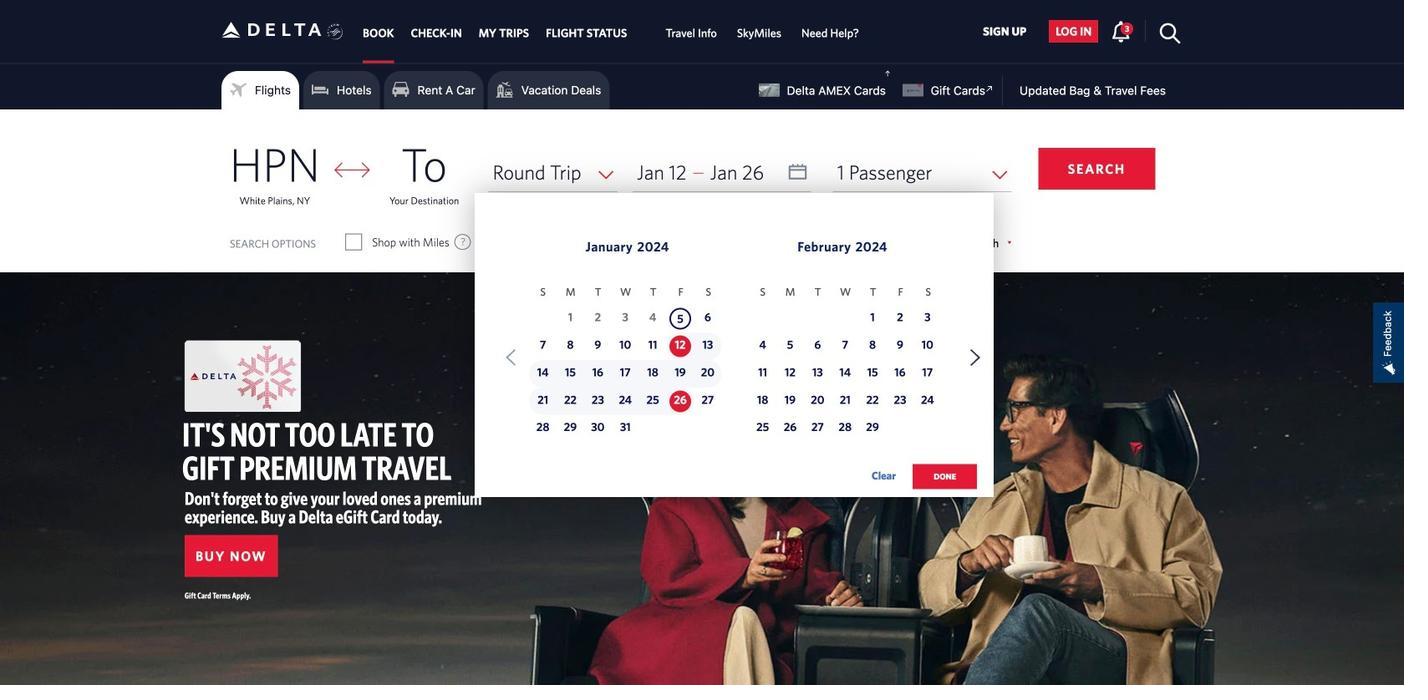 Task type: vqa. For each thing, say whether or not it's contained in the screenshot.
This link opens another site in a new window that may not follow the same accessibility policies as Delta Air Lines. IMAGE at top right
yes



Task type: describe. For each thing, give the bounding box(es) containing it.
skyteam image
[[327, 6, 343, 58]]

calendar expanded, use arrow keys to select date application
[[475, 193, 994, 507]]

this link opens another site in a new window that may not follow the same accessibility policies as delta air lines. image
[[983, 81, 998, 97]]



Task type: locate. For each thing, give the bounding box(es) containing it.
tab panel
[[0, 110, 1405, 507]]

None checkbox
[[645, 234, 660, 251]]

None text field
[[633, 153, 812, 192]]

delta air lines image
[[222, 4, 322, 56]]

None checkbox
[[346, 234, 361, 251]]

tab list
[[355, 0, 870, 63]]

None field
[[489, 153, 618, 192], [834, 153, 1012, 192], [489, 153, 618, 192], [834, 153, 1012, 192]]



